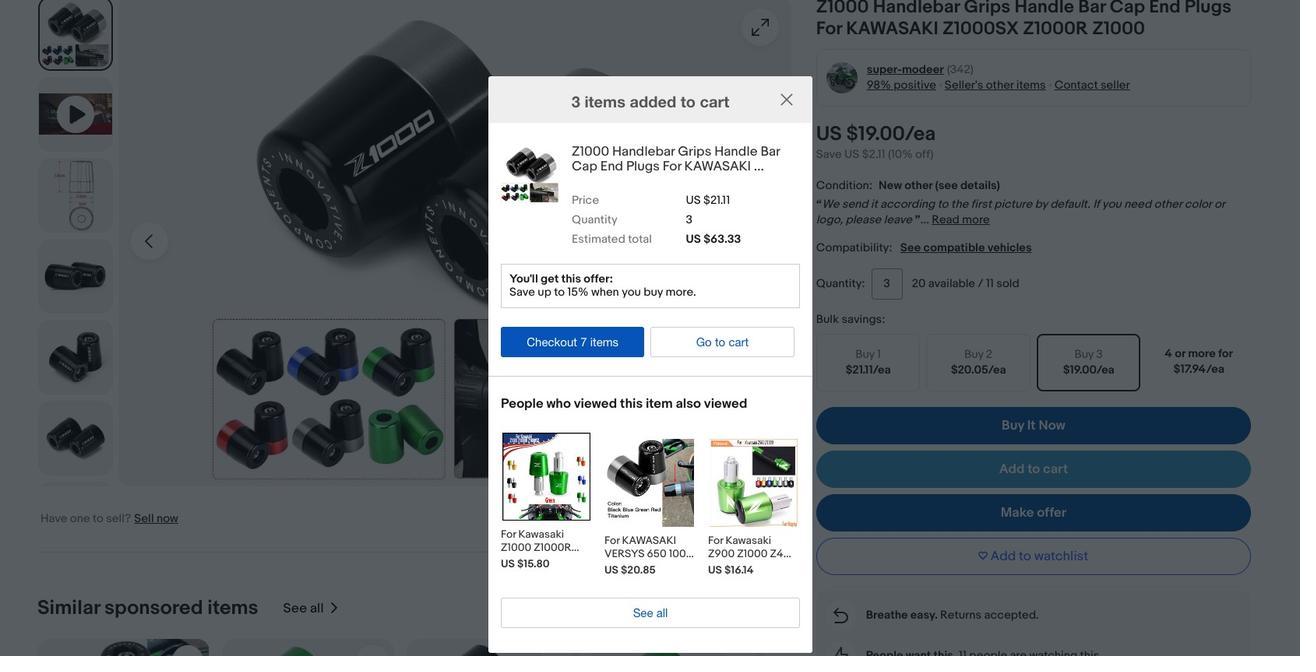 Task type: describe. For each thing, give the bounding box(es) containing it.
end inside the 'z1000 handlebar grips handle bar cap end plugs for kawasaki ...'
[[600, 159, 623, 175]]

plug inside for kawasaki z900 z1000 z400 motorcycle handlebar grips handle bar cap end plug
[[729, 599, 751, 612]]

have one to sell? sell now
[[41, 512, 178, 526]]

kawasaki inside for kawasaki versys 650 1000 versys 300x handlebar grips handle bar cap end plug
[[622, 535, 676, 549]]

cap inside for kawasaki z900 z1000 z400 motorcycle handlebar grips handle bar cap end plug
[[764, 586, 785, 599]]

to right one
[[93, 512, 103, 526]]

$63.33
[[703, 232, 741, 247]]

this inside you'll get this offer: save up to 15% when you buy more.
[[561, 272, 581, 287]]

savings:
[[842, 312, 886, 327]]

us left $2.11
[[845, 147, 860, 162]]

for kawasaki z1000 z1000r z1000sx handlebar bar ends hand grips end caps green
[[501, 529, 583, 606]]

it
[[1028, 418, 1036, 434]]

$16.14
[[724, 565, 754, 578]]

see inside "3 items added to cart" document
[[633, 607, 653, 620]]

z1000 up "seller"
[[1093, 18, 1146, 39]]

grips inside 'z1000 handlebar grips handle bar cap end plugs for kawasaki z1000sx z1000r z1000'
[[964, 0, 1011, 18]]

also
[[676, 397, 701, 412]]

see all inside "3 items added to cart" document
[[633, 607, 668, 620]]

0 horizontal spatial see all
[[283, 601, 324, 616]]

breathe
[[866, 608, 908, 623]]

leave
[[884, 212, 912, 227]]

$15.80
[[517, 559, 549, 572]]

Quantity: text field
[[872, 268, 903, 300]]

2
[[986, 347, 993, 362]]

us $63.33
[[686, 232, 741, 247]]

people
[[501, 397, 543, 412]]

$21.11
[[703, 193, 730, 208]]

by
[[1035, 197, 1048, 212]]

default.
[[1051, 197, 1091, 212]]

to up make offer
[[1028, 462, 1040, 477]]

kawasaki for z1000sx
[[846, 18, 939, 39]]

kawasaki for z1000
[[726, 535, 771, 549]]

checkout
[[527, 336, 577, 349]]

contact seller link
[[1055, 78, 1130, 92]]

grips inside for kawasaki z900 z1000 z400 motorcycle handlebar grips handle bar cap end plug
[[761, 573, 789, 587]]

cart for add
[[1043, 462, 1068, 477]]

checkout 7 items link
[[501, 327, 644, 358]]

handlebar inside for kawasaki versys 650 1000 versys 300x handlebar grips handle bar cap end plug
[[604, 573, 655, 587]]

grips inside the 'z1000 handlebar grips handle bar cap end plugs for kawasaki ...'
[[678, 145, 711, 160]]

z1000 handlebar grips handle bar cap end plugs for kawasaki z1000sx z1000r z1000 - picture 1 of 24 image
[[118, 0, 792, 487]]

feedback on our suggestions link
[[629, 597, 763, 609]]

2 horizontal spatial see
[[901, 240, 921, 255]]

get
[[540, 272, 559, 287]]

easy.
[[911, 608, 938, 623]]

contact
[[1055, 78, 1098, 92]]

make offer link
[[816, 494, 1251, 532]]

added
[[630, 92, 676, 111]]

$20.05/ea
[[951, 363, 1006, 378]]

color
[[1185, 197, 1212, 212]]

"
[[816, 197, 822, 212]]

0 horizontal spatial more
[[962, 212, 990, 227]]

end inside for kawasaki z900 z1000 z400 motorcycle handlebar grips handle bar cap end plug
[[708, 599, 727, 612]]

us for us $20.85
[[604, 565, 618, 578]]

checkout 7 items
[[527, 336, 618, 349]]

cart for go
[[728, 336, 749, 349]]

(10%
[[888, 147, 913, 162]]

seller's other items link
[[945, 78, 1046, 92]]

1 viewed from the left
[[574, 397, 617, 412]]

7
[[580, 336, 587, 349]]

buy 3 $19.00/ea
[[1063, 347, 1115, 378]]

z400
[[770, 548, 797, 561]]

buy for it
[[1002, 418, 1025, 434]]

1 horizontal spatial $19.00/ea
[[1063, 363, 1115, 378]]

z1000 inside for kawasaki z1000 z1000r z1000sx handlebar bar ends hand grips end caps green
[[501, 542, 531, 555]]

3 items added to cart dialog
[[0, 0, 1301, 657]]

see compatible vehicles link
[[901, 240, 1032, 255]]

have
[[41, 512, 67, 526]]

z900
[[708, 548, 735, 561]]

us $16.14
[[708, 565, 754, 578]]

picture 5 of 24 image
[[39, 402, 112, 475]]

off)
[[916, 147, 934, 162]]

you inside " we send it according to the first picture by default. if you need other color or logo, please leave
[[1102, 197, 1122, 212]]

add to watchlist
[[991, 549, 1089, 565]]

handle inside for kawasaki z900 z1000 z400 motorcycle handlebar grips handle bar cap end plug
[[708, 586, 743, 599]]

for inside the 'z1000 handlebar grips handle bar cap end plugs for kawasaki ...'
[[663, 159, 681, 175]]

estimated total
[[572, 232, 652, 247]]

handlebar inside for kawasaki z900 z1000 z400 motorcycle handlebar grips handle bar cap end plug
[[708, 573, 759, 587]]

3 for 3
[[686, 213, 692, 228]]

3 items added to cart document
[[488, 77, 812, 654]]

(see
[[936, 178, 958, 193]]

add for add to cart
[[999, 462, 1025, 477]]

0 horizontal spatial all
[[310, 601, 324, 616]]

super-modeer (342)
[[867, 62, 974, 77]]

handlebar inside the 'z1000 handlebar grips handle bar cap end plugs for kawasaki ...'
[[612, 145, 675, 160]]

2 versys from the top
[[604, 561, 644, 574]]

new
[[879, 178, 902, 193]]

handlebar inside for kawasaki z1000 z1000r z1000sx handlebar bar ends hand grips end caps green
[[501, 567, 552, 580]]

estimated
[[572, 232, 625, 247]]

$17.94/ea
[[1174, 362, 1225, 377]]

98% positive link
[[867, 78, 937, 92]]

z1000 inside the 'z1000 handlebar grips handle bar cap end plugs for kawasaki ...'
[[572, 145, 609, 160]]

us for us $16.14
[[708, 565, 722, 578]]

picture
[[995, 197, 1033, 212]]

video 1 of 1 image
[[39, 78, 112, 151]]

items left added
[[584, 92, 625, 111]]

similar sponsored items
[[37, 597, 258, 621]]

suggestions
[[707, 597, 763, 609]]

or inside 4 or more for $17.94/ea
[[1175, 346, 1186, 361]]

z1000sx inside 'z1000 handlebar grips handle bar cap end plugs for kawasaki z1000sx z1000r z1000'
[[943, 18, 1019, 39]]

cap inside for kawasaki versys 650 1000 versys 300x handlebar grips handle bar cap end plug
[[660, 586, 681, 599]]

plug inside for kawasaki versys 650 1000 versys 300x handlebar grips handle bar cap end plug
[[625, 599, 647, 612]]

z1000 handlebar grips handle bar cap end plugs for kawasaki ...
[[572, 145, 780, 175]]

end inside 'z1000 handlebar grips handle bar cap end plugs for kawasaki z1000sx z1000r z1000'
[[1150, 0, 1181, 18]]

1 with details__icon image from the top
[[834, 608, 849, 624]]

picture 4 of 24 image
[[39, 321, 112, 394]]

buy 1 $21.11/ea
[[846, 347, 891, 378]]

modeer
[[902, 62, 944, 77]]

buy for 2
[[965, 347, 984, 362]]

quantity
[[572, 213, 617, 228]]

logo,
[[816, 212, 843, 227]]

98%
[[867, 78, 891, 92]]

1 versys from the top
[[604, 548, 644, 561]]

end inside for kawasaki z1000 z1000r z1000sx handlebar bar ends hand grips end caps green
[[501, 592, 519, 606]]

super-modeer link
[[867, 62, 944, 78]]

z1000r inside 'z1000 handlebar grips handle bar cap end plugs for kawasaki z1000sx z1000r z1000'
[[1023, 18, 1089, 39]]

seller's
[[945, 78, 984, 92]]

according
[[881, 197, 935, 212]]

4
[[1165, 346, 1173, 361]]

3 inside buy 3 $19.00/ea
[[1097, 347, 1103, 362]]

compatible
[[924, 240, 985, 255]]

buy
[[643, 286, 663, 300]]

add to watchlist button
[[816, 538, 1251, 576]]

bar inside for kawasaki versys 650 1000 versys 300x handlebar grips handle bar cap end plug
[[642, 586, 658, 599]]

offer
[[1037, 505, 1067, 521]]

cap inside the 'z1000 handlebar grips handle bar cap end plugs for kawasaki ...'
[[572, 159, 597, 175]]

See all text field
[[283, 601, 324, 616]]

4 or more for $17.94/ea
[[1165, 346, 1234, 377]]

more.
[[665, 286, 696, 300]]

bar inside the 'z1000 handlebar grips handle bar cap end plugs for kawasaki ...'
[[760, 145, 780, 160]]

1 horizontal spatial other
[[986, 78, 1014, 92]]

more inside 4 or more for $17.94/ea
[[1188, 346, 1216, 361]]

breathe easy. returns accepted.
[[866, 608, 1039, 623]]

sponsored
[[104, 597, 203, 621]]

total
[[628, 232, 652, 247]]

caps
[[522, 592, 548, 606]]

hand
[[527, 580, 553, 593]]

to inside button
[[1019, 549, 1032, 565]]

cap inside 'z1000 handlebar grips handle bar cap end plugs for kawasaki z1000sx z1000r z1000'
[[1110, 0, 1145, 18]]

us for us $15.80
[[501, 559, 515, 572]]

feedback
[[629, 597, 674, 609]]

bar inside for kawasaki z1000 z1000r z1000sx handlebar bar ends hand grips end caps green
[[554, 567, 570, 580]]

buy for 3
[[1075, 347, 1094, 362]]

who
[[546, 397, 571, 412]]

people who viewed this item also viewed
[[501, 397, 747, 412]]



Task type: locate. For each thing, give the bounding box(es) containing it.
feedback on our suggestions
[[629, 597, 763, 609]]

(342)
[[947, 62, 974, 77]]

handle inside 'z1000 handlebar grips handle bar cap end plugs for kawasaki z1000sx z1000r z1000'
[[1015, 0, 1075, 18]]

cart right added
[[700, 92, 729, 111]]

us left $20.85
[[604, 565, 618, 578]]

2 vertical spatial kawasaki
[[622, 535, 676, 549]]

0 vertical spatial $19.00/ea
[[847, 122, 936, 146]]

super-
[[867, 62, 902, 77]]

3
[[571, 92, 580, 111], [686, 213, 692, 228], [1097, 347, 1103, 362]]

now
[[157, 512, 178, 526]]

20
[[912, 276, 926, 291]]

us $21.11
[[686, 193, 730, 208]]

add up make
[[999, 462, 1025, 477]]

items right the 7
[[590, 336, 618, 349]]

0 vertical spatial with details__icon image
[[834, 608, 849, 624]]

1 vertical spatial you
[[622, 286, 641, 300]]

need
[[1124, 197, 1152, 212]]

0 horizontal spatial kawasaki
[[622, 535, 676, 549]]

0 horizontal spatial 3
[[571, 92, 580, 111]]

plug down $16.14
[[729, 599, 751, 612]]

cap up price at the top of the page
[[572, 159, 597, 175]]

this
[[561, 272, 581, 287], [620, 397, 643, 412]]

grips inside for kawasaki versys 650 1000 versys 300x handlebar grips handle bar cap end plug
[[658, 573, 685, 587]]

price
[[572, 193, 599, 208]]

more up $17.94/ea
[[1188, 346, 1216, 361]]

1 vertical spatial kawasaki
[[684, 159, 751, 175]]

for for for kawasaki z900 z1000 z400 motorcycle handlebar grips handle bar cap end plug
[[708, 535, 723, 549]]

cap down 300x
[[660, 586, 681, 599]]

handlebar
[[873, 0, 960, 18], [612, 145, 675, 160], [501, 567, 552, 580], [604, 573, 655, 587], [708, 573, 759, 587]]

or
[[1215, 197, 1225, 212], [1175, 346, 1186, 361]]

all
[[310, 601, 324, 616], [656, 607, 668, 620]]

1 vertical spatial or
[[1175, 346, 1186, 361]]

0 horizontal spatial other
[[905, 178, 933, 193]]

add for add to watchlist
[[991, 549, 1016, 565]]

0 vertical spatial z1000sx
[[943, 18, 1019, 39]]

3 for 3 items added to cart
[[571, 92, 580, 111]]

buy inside buy 1 $21.11/ea
[[856, 347, 875, 362]]

1 vertical spatial ...
[[921, 212, 930, 227]]

please
[[846, 212, 882, 227]]

z1000 up price at the top of the page
[[572, 145, 609, 160]]

1 horizontal spatial see all
[[633, 607, 668, 620]]

grips up (342)
[[964, 0, 1011, 18]]

0 vertical spatial other
[[986, 78, 1014, 92]]

us up condition:
[[816, 122, 842, 146]]

go to cart link
[[651, 327, 794, 358]]

add inside button
[[991, 549, 1016, 565]]

0 horizontal spatial z1000r
[[534, 542, 571, 555]]

0 vertical spatial this
[[561, 272, 581, 287]]

us
[[816, 122, 842, 146], [845, 147, 860, 162], [686, 193, 701, 208], [686, 232, 701, 247], [501, 559, 515, 572], [604, 565, 618, 578], [708, 565, 722, 578]]

to right added
[[680, 92, 695, 111]]

for inside for kawasaki versys 650 1000 versys 300x handlebar grips handle bar cap end plug
[[604, 535, 619, 549]]

us for us $21.11
[[686, 193, 701, 208]]

sell?
[[106, 512, 131, 526]]

save
[[816, 147, 842, 162], [509, 286, 535, 300]]

bulk savings:
[[816, 312, 886, 327]]

handle inside the 'z1000 handlebar grips handle bar cap end plugs for kawasaki ...'
[[714, 145, 757, 160]]

1 horizontal spatial plugs
[[1185, 0, 1232, 18]]

1 horizontal spatial ...
[[921, 212, 930, 227]]

0 horizontal spatial you
[[622, 286, 641, 300]]

or right color
[[1215, 197, 1225, 212]]

1 horizontal spatial more
[[1188, 346, 1216, 361]]

end
[[1150, 0, 1181, 18], [600, 159, 623, 175], [501, 592, 519, 606], [604, 599, 623, 612], [708, 599, 727, 612]]

2 with details__icon image from the top
[[834, 647, 848, 657]]

contact seller
[[1055, 78, 1130, 92]]

2 vertical spatial 3
[[1097, 347, 1103, 362]]

for down added
[[663, 159, 681, 175]]

you inside you'll get this offer: save up to 15% when you buy more.
[[622, 286, 641, 300]]

go to cart
[[696, 336, 749, 349]]

add to cart link
[[816, 451, 1251, 488]]

handle inside for kawasaki versys 650 1000 versys 300x handlebar grips handle bar cap end plug
[[604, 586, 639, 599]]

we
[[822, 197, 840, 212]]

3 down us $21.11
[[686, 213, 692, 228]]

bulk
[[816, 312, 839, 327]]

viewed right who
[[574, 397, 617, 412]]

0 vertical spatial or
[[1215, 197, 1225, 212]]

1 horizontal spatial save
[[816, 147, 842, 162]]

1 horizontal spatial z1000r
[[1023, 18, 1089, 39]]

to inside " we send it according to the first picture by default. if you need other color or logo, please leave
[[938, 197, 949, 212]]

0 vertical spatial you
[[1102, 197, 1122, 212]]

read more link
[[932, 212, 990, 227]]

20 available / 11 sold
[[912, 276, 1020, 291]]

you left buy
[[622, 286, 641, 300]]

viewed right also
[[704, 397, 747, 412]]

you'll get this offer: save up to 15% when you buy more.
[[509, 272, 696, 300]]

us $19.00/ea save us $2.11 (10% off)
[[816, 122, 936, 162]]

end inside for kawasaki versys 650 1000 versys 300x handlebar grips handle bar cap end plug
[[604, 599, 623, 612]]

2 vertical spatial other
[[1154, 197, 1182, 212]]

up
[[538, 286, 551, 300]]

0 horizontal spatial or
[[1175, 346, 1186, 361]]

2 horizontal spatial 3
[[1097, 347, 1103, 362]]

0 horizontal spatial ...
[[754, 159, 764, 175]]

or right 4
[[1175, 346, 1186, 361]]

plug
[[625, 599, 647, 612], [729, 599, 751, 612]]

kawasaki inside for kawasaki z1000 z1000r z1000sx handlebar bar ends hand grips end caps green
[[518, 529, 564, 542]]

plug down $20.85
[[625, 599, 647, 612]]

15%
[[567, 286, 588, 300]]

kawasaki for z1000r
[[518, 529, 564, 542]]

similar
[[37, 597, 100, 621]]

"
[[915, 212, 921, 227]]

0 horizontal spatial see
[[283, 601, 307, 616]]

0 vertical spatial kawasaki
[[846, 18, 939, 39]]

z1000sx up (342)
[[943, 18, 1019, 39]]

save inside you'll get this offer: save up to 15% when you buy more.
[[509, 286, 535, 300]]

2 horizontal spatial kawasaki
[[846, 18, 939, 39]]

buy 2 $20.05/ea
[[951, 347, 1006, 378]]

add to cart
[[999, 462, 1068, 477]]

bar
[[1079, 0, 1106, 18], [760, 145, 780, 160], [554, 567, 570, 580], [642, 586, 658, 599], [745, 586, 761, 599]]

grips down z400
[[761, 573, 789, 587]]

bar inside 'z1000 handlebar grips handle bar cap end plugs for kawasaki z1000sx z1000r z1000'
[[1079, 0, 1106, 18]]

1 horizontal spatial you
[[1102, 197, 1122, 212]]

with details__icon image
[[834, 608, 849, 624], [834, 647, 848, 657]]

1 vertical spatial save
[[509, 286, 535, 300]]

it
[[871, 197, 878, 212]]

$19.00/ea inside us $19.00/ea save us $2.11 (10% off)
[[847, 122, 936, 146]]

for up motorcycle
[[708, 535, 723, 549]]

to right go
[[715, 336, 725, 349]]

z1000 handlebar grips handle bar cap end plugs for kawasaki z1000sx z1000r z1000
[[816, 0, 1232, 39]]

0 horizontal spatial kawasaki
[[518, 529, 564, 542]]

compatibility:
[[816, 240, 893, 255]]

1 horizontal spatial or
[[1215, 197, 1225, 212]]

picture 1 of 24 image
[[40, 0, 111, 69]]

items for seller's other items
[[1017, 78, 1046, 92]]

" ... read more
[[915, 212, 990, 227]]

for for for kawasaki z1000 z1000r z1000sx handlebar bar ends hand grips end caps green
[[501, 529, 516, 542]]

for inside for kawasaki z1000 z1000r z1000sx handlebar bar ends hand grips end caps green
[[501, 529, 516, 542]]

plugs inside the 'z1000 handlebar grips handle bar cap end plugs for kawasaki ...'
[[626, 159, 660, 175]]

98% positive
[[867, 78, 937, 92]]

1 vertical spatial cart
[[728, 336, 749, 349]]

make offer
[[1001, 505, 1067, 521]]

kawasaki up motorcycle
[[726, 535, 771, 549]]

cap up "seller"
[[1110, 0, 1145, 18]]

buy for 1
[[856, 347, 875, 362]]

offer:
[[584, 272, 613, 287]]

ends
[[501, 580, 525, 593]]

items left see all text field
[[208, 597, 258, 621]]

other inside " we send it according to the first picture by default. if you need other color or logo, please leave
[[1154, 197, 1182, 212]]

all inside "3 items added to cart" document
[[656, 607, 668, 620]]

buy inside the "buy 2 $20.05/ea"
[[965, 347, 984, 362]]

0 vertical spatial ...
[[754, 159, 764, 175]]

versys up us $20.85
[[604, 548, 644, 561]]

1 vertical spatial $19.00/ea
[[1063, 363, 1115, 378]]

z1000 up super modeer icon
[[816, 0, 869, 18]]

0 horizontal spatial this
[[561, 272, 581, 287]]

seller's other items
[[945, 78, 1046, 92]]

z1000 up us $15.80
[[501, 542, 531, 555]]

0 vertical spatial 3
[[571, 92, 580, 111]]

sell now link
[[134, 512, 178, 526]]

versys
[[604, 548, 644, 561], [604, 561, 644, 574]]

items for similar sponsored items
[[208, 597, 258, 621]]

our
[[690, 597, 705, 609]]

2 horizontal spatial other
[[1154, 197, 1182, 212]]

for up super modeer icon
[[816, 18, 842, 39]]

details)
[[961, 178, 1000, 193]]

... inside the 'z1000 handlebar grips handle bar cap end plugs for kawasaki ...'
[[754, 159, 764, 175]]

1 horizontal spatial plug
[[729, 599, 751, 612]]

0 horizontal spatial see all link
[[283, 597, 339, 621]]

you'll
[[509, 272, 538, 287]]

grips up us $21.11
[[678, 145, 711, 160]]

this right get
[[561, 272, 581, 287]]

kawasaki up the $15.80
[[518, 529, 564, 542]]

1
[[877, 347, 881, 362]]

for for for kawasaki versys 650 1000 versys 300x handlebar grips handle bar cap end plug
[[604, 535, 619, 549]]

us for us $63.33
[[686, 232, 701, 247]]

grips right hand
[[556, 580, 583, 593]]

3 left 4
[[1097, 347, 1103, 362]]

condition:
[[816, 178, 873, 193]]

accepted.
[[984, 608, 1039, 623]]

1 vertical spatial more
[[1188, 346, 1216, 361]]

other left color
[[1154, 197, 1182, 212]]

send
[[842, 197, 868, 212]]

sold
[[997, 276, 1020, 291]]

0 horizontal spatial z1000sx
[[501, 554, 545, 568]]

1 horizontal spatial kawasaki
[[726, 535, 771, 549]]

us up ends on the bottom left
[[501, 559, 515, 572]]

us $20.85
[[604, 565, 656, 578]]

cart right go
[[728, 336, 749, 349]]

kawasaki inside 'z1000 handlebar grips handle bar cap end plugs for kawasaki z1000sx z1000r z1000'
[[846, 18, 939, 39]]

1 horizontal spatial 3
[[686, 213, 692, 228]]

for up us $20.85
[[604, 535, 619, 549]]

0 vertical spatial z1000r
[[1023, 18, 1089, 39]]

/
[[978, 276, 984, 291]]

z1000sx
[[943, 18, 1019, 39], [501, 554, 545, 568]]

$19.00/ea up (10%
[[847, 122, 936, 146]]

super modeer image
[[826, 62, 858, 94]]

kawasaki up the $21.11
[[684, 159, 751, 175]]

for kawasaki z900 z1000 z400 motorcycle handlebar grips handle bar cap end plug
[[708, 535, 797, 612]]

" we send it according to the first picture by default. if you need other color or logo, please leave
[[816, 197, 1225, 227]]

0 horizontal spatial save
[[509, 286, 535, 300]]

you right "if"
[[1102, 197, 1122, 212]]

1 vertical spatial this
[[620, 397, 643, 412]]

grips inside for kawasaki z1000 z1000r z1000sx handlebar bar ends hand grips end caps green
[[556, 580, 583, 593]]

save up condition:
[[816, 147, 842, 162]]

for kawasaki versys 650 1000 versys 300x handlebar grips handle bar cap end plug
[[604, 535, 693, 612]]

for inside for kawasaki z900 z1000 z400 motorcycle handlebar grips handle bar cap end plug
[[708, 535, 723, 549]]

0 vertical spatial cart
[[700, 92, 729, 111]]

1 plug from the left
[[625, 599, 647, 612]]

...
[[754, 159, 764, 175], [921, 212, 930, 227]]

z1000sx inside for kawasaki z1000 z1000r z1000sx handlebar bar ends hand grips end caps green
[[501, 554, 545, 568]]

for up us $15.80
[[501, 529, 516, 542]]

add down make
[[991, 549, 1016, 565]]

1 vertical spatial plugs
[[626, 159, 660, 175]]

z1000 handlebar grips handle bar cap end plugs for kawasaki z1000sx z1000r z1000 image
[[501, 145, 559, 204]]

plugs for z1000 handlebar grips handle bar cap end plugs for kawasaki z1000sx z1000r z1000
[[1185, 0, 1232, 18]]

kawasaki up 300x
[[622, 535, 676, 549]]

make
[[1001, 505, 1034, 521]]

seller
[[1101, 78, 1130, 92]]

0 horizontal spatial plug
[[625, 599, 647, 612]]

first
[[971, 197, 992, 212]]

300x
[[647, 561, 674, 574]]

1 horizontal spatial z1000sx
[[943, 18, 1019, 39]]

1 vertical spatial z1000sx
[[501, 554, 545, 568]]

1 vertical spatial with details__icon image
[[834, 647, 848, 657]]

versys left the '650'
[[604, 561, 644, 574]]

or inside " we send it according to the first picture by default. if you need other color or logo, please leave
[[1215, 197, 1225, 212]]

1 horizontal spatial kawasaki
[[684, 159, 751, 175]]

2 plug from the left
[[729, 599, 751, 612]]

$19.00/ea up now
[[1063, 363, 1115, 378]]

us left $63.33
[[686, 232, 701, 247]]

$19.00/ea
[[847, 122, 936, 146], [1063, 363, 1115, 378]]

more down first in the right of the page
[[962, 212, 990, 227]]

us down 'z900'
[[708, 565, 722, 578]]

0 vertical spatial add
[[999, 462, 1025, 477]]

1 horizontal spatial this
[[620, 397, 643, 412]]

z1000r up the $15.80
[[534, 542, 571, 555]]

1 horizontal spatial viewed
[[704, 397, 747, 412]]

0 horizontal spatial viewed
[[574, 397, 617, 412]]

2 viewed from the left
[[704, 397, 747, 412]]

buy it now
[[1002, 418, 1066, 434]]

1 vertical spatial add
[[991, 549, 1016, 565]]

kawasaki
[[518, 529, 564, 542], [726, 535, 771, 549]]

vehicles
[[988, 240, 1032, 255]]

3 left added
[[571, 92, 580, 111]]

other right seller's
[[986, 78, 1014, 92]]

kawasaki up super- at the top right
[[846, 18, 939, 39]]

other up according
[[905, 178, 933, 193]]

handlebar inside 'z1000 handlebar grips handle bar cap end plugs for kawasaki z1000sx z1000r z1000'
[[873, 0, 960, 18]]

items left contact
[[1017, 78, 1046, 92]]

0 horizontal spatial plugs
[[626, 159, 660, 175]]

1 horizontal spatial all
[[656, 607, 668, 620]]

bar inside for kawasaki z900 z1000 z400 motorcycle handlebar grips handle bar cap end plug
[[745, 586, 761, 599]]

save left up
[[509, 286, 535, 300]]

kawasaki inside the 'z1000 handlebar grips handle bar cap end plugs for kawasaki ...'
[[684, 159, 751, 175]]

to left the watchlist
[[1019, 549, 1032, 565]]

us left the $21.11
[[686, 193, 701, 208]]

grips up on
[[658, 573, 685, 587]]

1 vertical spatial other
[[905, 178, 933, 193]]

z1000 up $16.14
[[737, 548, 767, 561]]

3 items added to cart
[[571, 92, 729, 111]]

kawasaki inside for kawasaki z900 z1000 z400 motorcycle handlebar grips handle bar cap end plug
[[726, 535, 771, 549]]

1 vertical spatial 3
[[686, 213, 692, 228]]

cap down z400
[[764, 586, 785, 599]]

0 horizontal spatial $19.00/ea
[[847, 122, 936, 146]]

buy it now link
[[816, 407, 1251, 445]]

z1000 inside for kawasaki z900 z1000 z400 motorcycle handlebar grips handle bar cap end plug
[[737, 548, 767, 561]]

1 vertical spatial z1000r
[[534, 542, 571, 555]]

plugs inside 'z1000 handlebar grips handle bar cap end plugs for kawasaki z1000sx z1000r z1000'
[[1185, 0, 1232, 18]]

add
[[999, 462, 1025, 477], [991, 549, 1016, 565]]

cart down now
[[1043, 462, 1068, 477]]

buy inside buy 3 $19.00/ea
[[1075, 347, 1094, 362]]

1 horizontal spatial see
[[633, 607, 653, 620]]

to inside you'll get this offer: save up to 15% when you buy more.
[[554, 286, 565, 300]]

to right up
[[554, 286, 565, 300]]

items for checkout 7 items
[[590, 336, 618, 349]]

picture 2 of 24 image
[[39, 159, 112, 232]]

0 vertical spatial plugs
[[1185, 0, 1232, 18]]

z1000r up contact
[[1023, 18, 1089, 39]]

2 vertical spatial cart
[[1043, 462, 1068, 477]]

cap
[[1110, 0, 1145, 18], [572, 159, 597, 175], [660, 586, 681, 599], [764, 586, 785, 599]]

kawasaki for ...
[[684, 159, 751, 175]]

for inside 'z1000 handlebar grips handle bar cap end plugs for kawasaki z1000sx z1000r z1000'
[[816, 18, 842, 39]]

to up 'read'
[[938, 197, 949, 212]]

sell
[[134, 512, 154, 526]]

0 vertical spatial more
[[962, 212, 990, 227]]

this left item
[[620, 397, 643, 412]]

when
[[591, 286, 619, 300]]

plugs for z1000 handlebar grips handle bar cap end plugs for kawasaki ...
[[626, 159, 660, 175]]

item
[[646, 397, 673, 412]]

z1000sx up ends on the bottom left
[[501, 554, 545, 568]]

read
[[932, 212, 960, 227]]

1 horizontal spatial see all link
[[501, 598, 800, 629]]

z1000r inside for kawasaki z1000 z1000r z1000sx handlebar bar ends hand grips end caps green
[[534, 542, 571, 555]]

save inside us $19.00/ea save us $2.11 (10% off)
[[816, 147, 842, 162]]

picture 3 of 24 image
[[39, 240, 112, 313]]

handle
[[1015, 0, 1075, 18], [714, 145, 757, 160], [604, 586, 639, 599], [708, 586, 743, 599]]

0 vertical spatial save
[[816, 147, 842, 162]]



Task type: vqa. For each thing, say whether or not it's contained in the screenshot.
sponsored
yes



